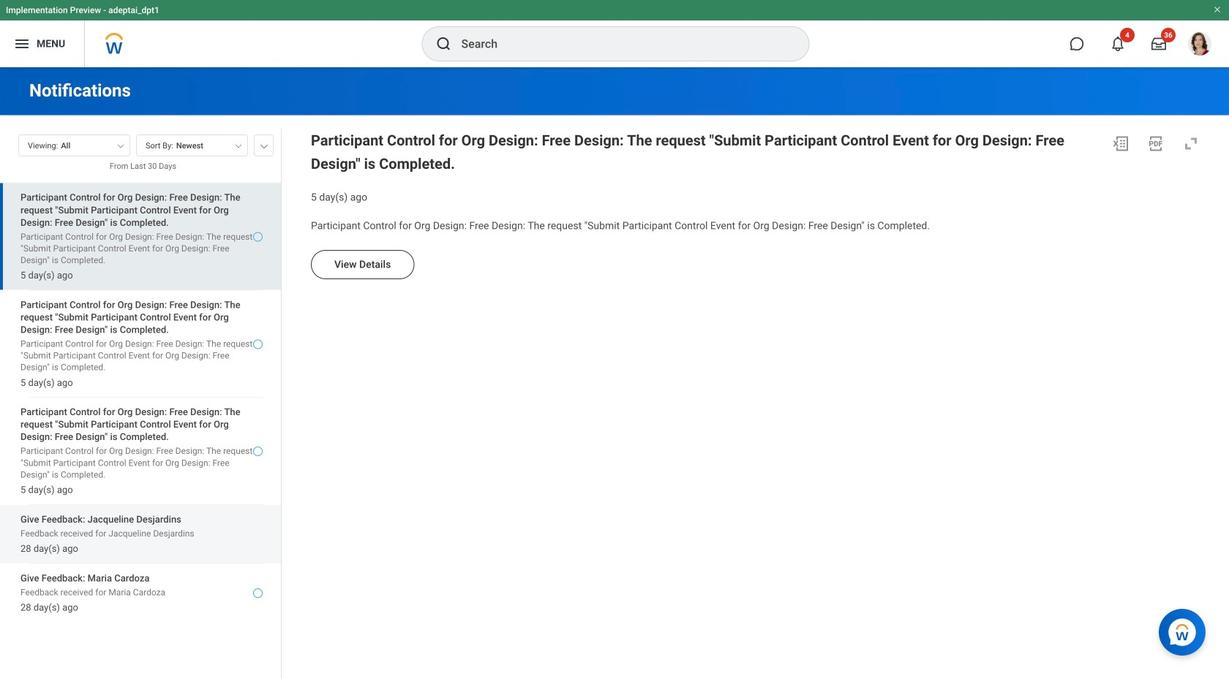 Task type: locate. For each thing, give the bounding box(es) containing it.
profile logan mcneil image
[[1188, 32, 1211, 59]]

1 vertical spatial mark read image
[[253, 340, 263, 349]]

1 mark read image from the top
[[253, 232, 263, 242]]

banner
[[0, 0, 1229, 67]]

search image
[[435, 35, 452, 53]]

main content
[[0, 67, 1229, 680]]

region
[[311, 129, 1206, 204]]

0 vertical spatial mark read image
[[253, 232, 263, 242]]

tab panel
[[0, 128, 281, 680]]

export to excel image
[[1112, 135, 1130, 153]]

close environment banner image
[[1213, 5, 1222, 14]]

inbox items list box
[[0, 183, 281, 680]]

1 vertical spatial mark read image
[[253, 589, 263, 599]]

2 mark read image from the top
[[253, 589, 263, 599]]

mark read image
[[253, 232, 263, 242], [253, 340, 263, 349]]

notifications large image
[[1111, 37, 1125, 51]]

mark read image
[[253, 447, 263, 457], [253, 589, 263, 599]]

0 vertical spatial mark read image
[[253, 447, 263, 457]]



Task type: describe. For each thing, give the bounding box(es) containing it.
justify image
[[13, 35, 31, 53]]

view printable version (pdf) image
[[1147, 135, 1165, 153]]

1 mark read image from the top
[[253, 447, 263, 457]]

2 mark read image from the top
[[253, 340, 263, 349]]

inbox large image
[[1151, 37, 1166, 51]]

fullscreen image
[[1182, 135, 1200, 153]]

more image
[[260, 141, 268, 149]]

Search Workday  search field
[[461, 28, 779, 60]]



Task type: vqa. For each thing, say whether or not it's contained in the screenshot.
Fullscreen image
yes



